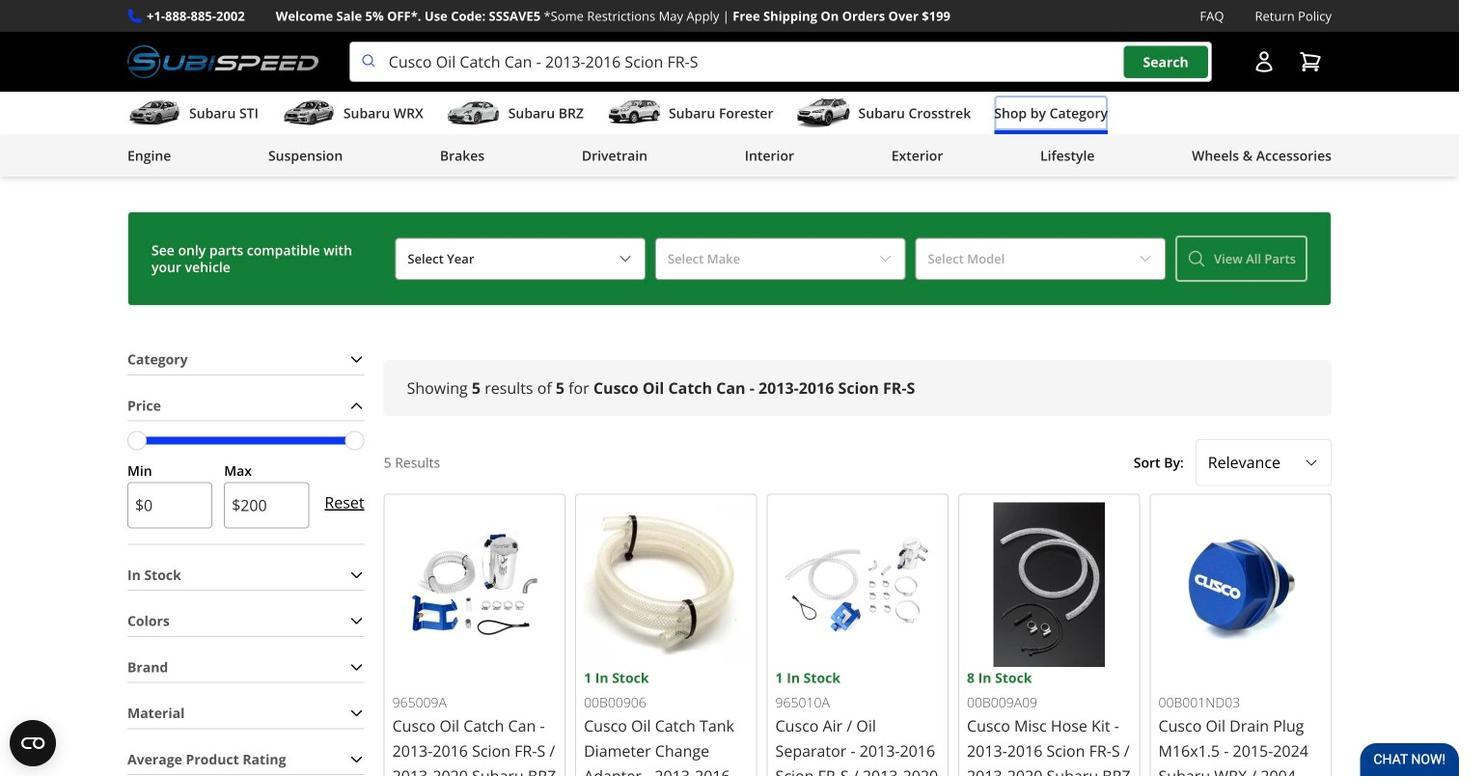 Task type: describe. For each thing, give the bounding box(es) containing it.
a subaru sti thumbnail image image
[[127, 99, 182, 128]]

select... image
[[1304, 455, 1320, 471]]

cusco misc hose kit - 2013-2016 scion fr-s / 2013-2020 subaru brz / 2017-2019 toyota 86 image
[[967, 503, 1132, 667]]

a subaru crosstrek thumbnail image image
[[797, 99, 851, 128]]

Select Year button
[[395, 238, 646, 280]]

main element
[[0, 92, 1460, 177]]

cusco oil catch can - 2013-2016 scion fr-s / 2013-2020 subaru brz / 2017-2019 toyota 86 image
[[393, 503, 557, 667]]

minimum slider
[[127, 431, 147, 451]]

Select Model button
[[916, 238, 1166, 280]]

maximum slider
[[345, 431, 365, 451]]

open widget image
[[10, 720, 56, 767]]



Task type: locate. For each thing, give the bounding box(es) containing it.
cusco air / oil separator - 2013-2016 scion fr-s / 2013-2020 subaru brz / 2017-2019 toyota 86 image
[[776, 503, 940, 667]]

a subaru forester thumbnail image image
[[607, 99, 661, 128]]

button image
[[1253, 50, 1276, 73]]

Select... button
[[1196, 439, 1332, 486]]

a subaru wrx thumbnail image image
[[282, 99, 336, 128]]

Select Make button
[[655, 238, 906, 280]]

home image
[[127, 160, 143, 176]]

a subaru brz thumbnail image image
[[447, 99, 501, 128]]

None text field
[[224, 482, 309, 528]]

select year image
[[618, 251, 633, 267]]

search input field
[[349, 42, 1213, 82]]

select make image
[[878, 251, 894, 267]]

cusco oil catch tank diameter change adapter - 2013-2016 scion fr-s / 2013-2020 subaru brz / 2017-2019 toyota 86 image
[[584, 503, 749, 667]]

select model image
[[1138, 251, 1154, 267]]

cusco oil drain plug m16x1.5 - 2015-2024 subaru wrx / 2004-2007 impreza / 2013-2016 scion fr-s / 2013-2024 subaru brz / 2017-2020 toyota 86 image
[[1159, 503, 1324, 667]]

None text field
[[127, 482, 213, 528]]

subispeed logo image
[[127, 42, 318, 82]]



